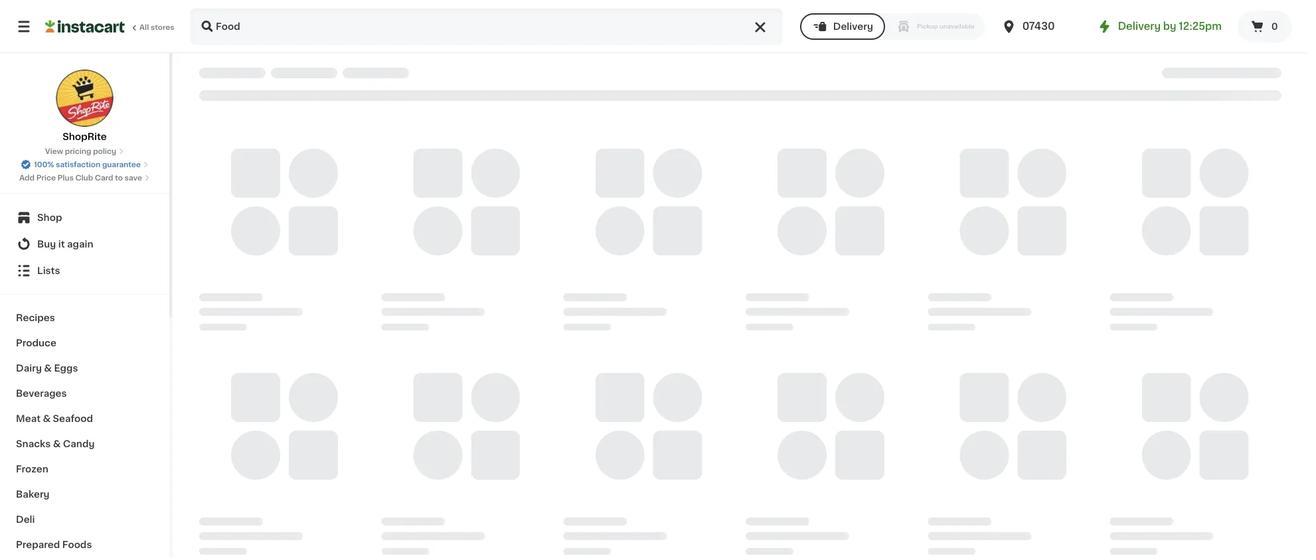 Task type: describe. For each thing, give the bounding box(es) containing it.
save
[[125, 174, 142, 182]]

policy
[[93, 148, 116, 155]]

pricing
[[65, 148, 91, 155]]

buy it again link
[[8, 231, 161, 258]]

club
[[75, 174, 93, 182]]

recipes link
[[8, 305, 161, 331]]

100%
[[34, 161, 54, 168]]

produce
[[16, 339, 56, 348]]

instacart logo image
[[45, 19, 125, 35]]

bakery link
[[8, 482, 161, 507]]

deli link
[[8, 507, 161, 533]]

deli
[[16, 515, 35, 525]]

eggs
[[54, 364, 78, 373]]

buy
[[37, 240, 56, 249]]

all stores link
[[45, 8, 175, 45]]

lists link
[[8, 258, 161, 284]]

foods
[[62, 540, 92, 550]]

delivery for delivery by 12:25pm
[[1118, 22, 1161, 31]]

shop link
[[8, 205, 161, 231]]

lists
[[37, 266, 60, 276]]

snacks & candy
[[16, 440, 95, 449]]

by
[[1163, 22, 1176, 31]]

& for snacks
[[53, 440, 61, 449]]

dairy
[[16, 364, 42, 373]]

07430 button
[[1001, 8, 1081, 45]]

card
[[95, 174, 113, 182]]

bakery
[[16, 490, 50, 499]]

stores
[[151, 24, 174, 31]]

prepared foods
[[16, 540, 92, 550]]

shoprite logo image
[[55, 69, 114, 127]]

meat & seafood link
[[8, 406, 161, 432]]

add price plus club card to save link
[[19, 173, 150, 183]]

seafood
[[53, 414, 93, 424]]

buy it again
[[37, 240, 93, 249]]

shoprite link
[[55, 69, 114, 143]]

Search field
[[191, 9, 781, 44]]

& for dairy
[[44, 364, 52, 373]]

candy
[[63, 440, 95, 449]]

dairy & eggs link
[[8, 356, 161, 381]]



Task type: vqa. For each thing, say whether or not it's contained in the screenshot.
Buy It Again
yes



Task type: locate. For each thing, give the bounding box(es) containing it.
produce link
[[8, 331, 161, 356]]

guarantee
[[102, 161, 141, 168]]

None search field
[[190, 8, 783, 45]]

delivery for delivery
[[833, 22, 873, 31]]

& left eggs
[[44, 364, 52, 373]]

recipes
[[16, 313, 55, 323]]

100% satisfaction guarantee
[[34, 161, 141, 168]]

prepared
[[16, 540, 60, 550]]

snacks
[[16, 440, 51, 449]]

& left candy on the left of page
[[53, 440, 61, 449]]

0 vertical spatial &
[[44, 364, 52, 373]]

meat & seafood
[[16, 414, 93, 424]]

satisfaction
[[56, 161, 100, 168]]

dairy & eggs
[[16, 364, 78, 373]]

all
[[139, 24, 149, 31]]

0
[[1271, 22, 1278, 31]]

beverages
[[16, 389, 67, 398]]

delivery inside button
[[833, 22, 873, 31]]

view pricing policy
[[45, 148, 116, 155]]

shop
[[37, 213, 62, 222]]

2 vertical spatial &
[[53, 440, 61, 449]]

add
[[19, 174, 35, 182]]

prepared foods link
[[8, 533, 161, 558]]

100% satisfaction guarantee button
[[21, 157, 149, 170]]

1 horizontal spatial delivery
[[1118, 22, 1161, 31]]

again
[[67, 240, 93, 249]]

07430
[[1022, 22, 1055, 31]]

service type group
[[800, 13, 985, 40]]

to
[[115, 174, 123, 182]]

0 button
[[1238, 11, 1292, 42]]

delivery by 12:25pm link
[[1097, 19, 1222, 35]]

snacks & candy link
[[8, 432, 161, 457]]

0 horizontal spatial delivery
[[833, 22, 873, 31]]

12:25pm
[[1179, 22, 1222, 31]]

view pricing policy link
[[45, 146, 124, 157]]

delivery
[[1118, 22, 1161, 31], [833, 22, 873, 31]]

meat
[[16, 414, 41, 424]]

add price plus club card to save
[[19, 174, 142, 182]]

delivery button
[[800, 13, 885, 40]]

it
[[58, 240, 65, 249]]

price
[[36, 174, 56, 182]]

view
[[45, 148, 63, 155]]

all stores
[[139, 24, 174, 31]]

delivery by 12:25pm
[[1118, 22, 1222, 31]]

1 vertical spatial &
[[43, 414, 51, 424]]

& right meat at the left of the page
[[43, 414, 51, 424]]

plus
[[58, 174, 74, 182]]

frozen
[[16, 465, 48, 474]]

beverages link
[[8, 381, 161, 406]]

& for meat
[[43, 414, 51, 424]]

frozen link
[[8, 457, 161, 482]]

shoprite
[[63, 132, 107, 141]]

&
[[44, 364, 52, 373], [43, 414, 51, 424], [53, 440, 61, 449]]



